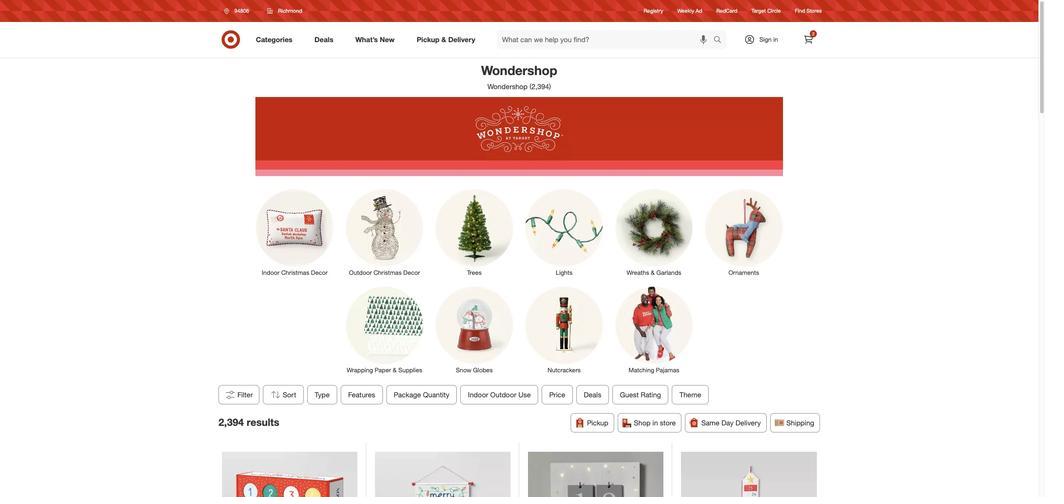 Task type: vqa. For each thing, say whether or not it's contained in the screenshot.
& related to Pickup
yes



Task type: describe. For each thing, give the bounding box(es) containing it.
guest rating button
[[612, 386, 669, 405]]

indoor christmas decor link
[[250, 188, 340, 277]]

christmas for indoor
[[281, 269, 309, 277]]

registry
[[644, 8, 663, 14]]

delivery for same day delivery
[[736, 419, 761, 428]]

pickup & delivery
[[417, 35, 475, 44]]

pickup for pickup
[[587, 419, 608, 428]]

type button
[[307, 386, 337, 405]]

day
[[721, 419, 734, 428]]

categories
[[256, 35, 292, 44]]

94806 button
[[219, 3, 258, 19]]

circle
[[767, 8, 781, 14]]

lights
[[556, 269, 573, 277]]

pickup for pickup & delivery
[[417, 35, 439, 44]]

matching pajamas
[[629, 367, 679, 374]]

store
[[660, 419, 676, 428]]

wrapping
[[347, 367, 373, 374]]

target circle
[[751, 8, 781, 14]]

stores
[[807, 8, 822, 14]]

weekly
[[677, 8, 694, 14]]

2,394
[[219, 416, 244, 429]]

What can we help you find? suggestions appear below search field
[[497, 30, 716, 49]]

paper
[[375, 367, 391, 374]]

2
[[812, 31, 815, 36]]

weekly ad link
[[677, 7, 702, 15]]

matching
[[629, 367, 654, 374]]

find stores link
[[795, 7, 822, 15]]

quantity
[[423, 391, 449, 400]]

shop
[[634, 419, 651, 428]]

0 horizontal spatial &
[[393, 367, 397, 374]]

features button
[[341, 386, 383, 405]]

type
[[315, 391, 330, 400]]

same day delivery
[[701, 419, 761, 428]]

nutcrackers
[[548, 367, 581, 374]]

redcard link
[[716, 7, 737, 15]]

use
[[518, 391, 531, 400]]

sign in link
[[737, 30, 792, 49]]

price
[[549, 391, 565, 400]]

price button
[[542, 386, 573, 405]]

decor for outdoor christmas decor
[[403, 269, 420, 277]]

package quantity
[[394, 391, 449, 400]]

indoor for indoor outdoor use
[[468, 391, 488, 400]]

outdoor inside "outdoor christmas decor" link
[[349, 269, 372, 277]]

shop in store
[[634, 419, 676, 428]]

& for wreaths
[[651, 269, 655, 277]]

richmond button
[[262, 3, 308, 19]]

supplies
[[398, 367, 422, 374]]

matching pajamas link
[[609, 285, 699, 375]]

indoor for indoor christmas decor
[[262, 269, 280, 277]]

package
[[394, 391, 421, 400]]

what's new link
[[348, 30, 406, 49]]

weekly ad
[[677, 8, 702, 14]]

snow globes
[[456, 367, 493, 374]]

categories link
[[248, 30, 303, 49]]

target circle link
[[751, 7, 781, 15]]

guest rating
[[620, 391, 661, 400]]

2,394 results
[[219, 416, 279, 429]]

shipping
[[786, 419, 814, 428]]

filter button
[[219, 386, 259, 405]]

deals link
[[307, 30, 344, 49]]

2 link
[[799, 30, 818, 49]]

sort button
[[263, 386, 304, 405]]

pickup button
[[571, 414, 614, 433]]

pajamas
[[656, 367, 679, 374]]

wreaths & garlands link
[[609, 188, 699, 277]]

lights link
[[519, 188, 609, 277]]

& for pickup
[[441, 35, 446, 44]]

wondershop inside wondershop wondershop (2,394)
[[488, 82, 528, 91]]

registry link
[[644, 7, 663, 15]]



Task type: locate. For each thing, give the bounding box(es) containing it.
1 decor from the left
[[311, 269, 328, 277]]

pickup inside pickup button
[[587, 419, 608, 428]]

18.78" battery operated lit 'sleeps 'til christmas' wood countdown sign cream - wondershop™ image
[[528, 452, 663, 498], [528, 452, 663, 498]]

target
[[751, 8, 766, 14]]

wondershop
[[481, 62, 557, 78], [488, 82, 528, 91]]

wondershop wondershop (2,394)
[[481, 62, 557, 91]]

in
[[773, 36, 778, 43], [652, 419, 658, 428]]

sort
[[283, 391, 296, 400]]

in for shop
[[652, 419, 658, 428]]

pickup & delivery link
[[409, 30, 486, 49]]

theme button
[[672, 386, 709, 405]]

find
[[795, 8, 805, 14]]

pickup
[[417, 35, 439, 44], [587, 419, 608, 428]]

1 horizontal spatial outdoor
[[490, 391, 516, 400]]

outdoor
[[349, 269, 372, 277], [490, 391, 516, 400]]

0 vertical spatial wondershop
[[481, 62, 557, 78]]

ornaments
[[728, 269, 759, 277]]

indoor christmas decor
[[262, 269, 328, 277]]

delivery inside "button"
[[736, 419, 761, 428]]

find stores
[[795, 8, 822, 14]]

same
[[701, 419, 720, 428]]

0 horizontal spatial deals
[[314, 35, 333, 44]]

shipping button
[[770, 414, 820, 433]]

guest
[[620, 391, 639, 400]]

theme
[[680, 391, 701, 400]]

indoor
[[262, 269, 280, 277], [468, 391, 488, 400]]

ornaments link
[[699, 188, 789, 277]]

in left store
[[652, 419, 658, 428]]

what's new
[[355, 35, 395, 44]]

wondershop up (2,394) at top right
[[481, 62, 557, 78]]

0 horizontal spatial in
[[652, 419, 658, 428]]

&
[[441, 35, 446, 44], [651, 269, 655, 277], [393, 367, 397, 374]]

decor for indoor christmas decor
[[311, 269, 328, 277]]

1 horizontal spatial delivery
[[736, 419, 761, 428]]

0 horizontal spatial christmas
[[281, 269, 309, 277]]

new
[[380, 35, 395, 44]]

deals for deals link
[[314, 35, 333, 44]]

indoor inside button
[[468, 391, 488, 400]]

rating
[[641, 391, 661, 400]]

indoor outdoor use button
[[460, 386, 538, 405]]

13"x16.5" christmas countdown punch box red - wondershop™ image
[[222, 452, 357, 498], [222, 452, 357, 498]]

shop in store button
[[618, 414, 682, 433]]

1 vertical spatial &
[[651, 269, 655, 277]]

deals inside button
[[584, 391, 601, 400]]

0 vertical spatial in
[[773, 36, 778, 43]]

in inside 'button'
[[652, 419, 658, 428]]

0 horizontal spatial decor
[[311, 269, 328, 277]]

trees
[[467, 269, 482, 277]]

search button
[[710, 30, 731, 51]]

what's
[[355, 35, 378, 44]]

0 horizontal spatial delivery
[[448, 35, 475, 44]]

outdoor inside indoor outdoor use button
[[490, 391, 516, 400]]

94806
[[234, 7, 249, 14]]

0 vertical spatial deals
[[314, 35, 333, 44]]

filter
[[237, 391, 253, 400]]

globes
[[473, 367, 493, 374]]

sign
[[759, 36, 772, 43]]

1 horizontal spatial decor
[[403, 269, 420, 277]]

1 horizontal spatial pickup
[[587, 419, 608, 428]]

1 horizontal spatial christmas
[[374, 269, 402, 277]]

search
[[710, 36, 731, 45]]

1 vertical spatial indoor
[[468, 391, 488, 400]]

wrapping paper & supplies
[[347, 367, 422, 374]]

outdoor christmas decor
[[349, 269, 420, 277]]

deals button
[[576, 386, 609, 405]]

wrapping paper & supplies link
[[340, 285, 429, 375]]

1 vertical spatial pickup
[[587, 419, 608, 428]]

garlands
[[656, 269, 681, 277]]

features
[[348, 391, 375, 400]]

2 horizontal spatial &
[[651, 269, 655, 277]]

snow
[[456, 367, 471, 374]]

in right sign
[[773, 36, 778, 43]]

in for sign
[[773, 36, 778, 43]]

wondershop left (2,394) at top right
[[488, 82, 528, 91]]

redcard
[[716, 8, 737, 14]]

1 vertical spatial wondershop
[[488, 82, 528, 91]]

deals left what's on the top left
[[314, 35, 333, 44]]

1 vertical spatial outdoor
[[490, 391, 516, 400]]

delivery for pickup & delivery
[[448, 35, 475, 44]]

delivery
[[448, 35, 475, 44], [736, 419, 761, 428]]

48" fabric hanging christmas advent calendar with gingerbread man counter white - wondershop™ image
[[681, 452, 817, 498], [681, 452, 817, 498]]

23.25" fabric 'merry christmas' hanging advent calendar white - wondershop™ image
[[375, 452, 510, 498], [375, 452, 510, 498]]

deals up pickup button
[[584, 391, 601, 400]]

0 horizontal spatial outdoor
[[349, 269, 372, 277]]

sign in
[[759, 36, 778, 43]]

trees link
[[429, 188, 519, 277]]

1 christmas from the left
[[281, 269, 309, 277]]

0 vertical spatial outdoor
[[349, 269, 372, 277]]

indoor outdoor use
[[468, 391, 531, 400]]

0 vertical spatial &
[[441, 35, 446, 44]]

2 vertical spatial &
[[393, 367, 397, 374]]

wreaths & garlands
[[627, 269, 681, 277]]

0 horizontal spatial indoor
[[262, 269, 280, 277]]

christmas for outdoor
[[374, 269, 402, 277]]

1 horizontal spatial indoor
[[468, 391, 488, 400]]

0 horizontal spatial pickup
[[417, 35, 439, 44]]

2 christmas from the left
[[374, 269, 402, 277]]

1 vertical spatial delivery
[[736, 419, 761, 428]]

1 vertical spatial deals
[[584, 391, 601, 400]]

richmond
[[278, 7, 302, 14]]

outdoor christmas decor link
[[340, 188, 429, 277]]

1 horizontal spatial &
[[441, 35, 446, 44]]

pickup right new
[[417, 35, 439, 44]]

delivery inside "link"
[[448, 35, 475, 44]]

wreaths
[[627, 269, 649, 277]]

wondershop at target image
[[255, 97, 783, 176]]

christmas
[[281, 269, 309, 277], [374, 269, 402, 277]]

same day delivery button
[[685, 414, 767, 433]]

& inside "link"
[[441, 35, 446, 44]]

0 vertical spatial delivery
[[448, 35, 475, 44]]

pickup inside pickup & delivery "link"
[[417, 35, 439, 44]]

1 horizontal spatial deals
[[584, 391, 601, 400]]

package quantity button
[[386, 386, 457, 405]]

1 vertical spatial in
[[652, 419, 658, 428]]

deals
[[314, 35, 333, 44], [584, 391, 601, 400]]

pickup down deals button
[[587, 419, 608, 428]]

ad
[[696, 8, 702, 14]]

snow globes link
[[429, 285, 519, 375]]

0 vertical spatial indoor
[[262, 269, 280, 277]]

1 horizontal spatial in
[[773, 36, 778, 43]]

2 decor from the left
[[403, 269, 420, 277]]

deals for deals button
[[584, 391, 601, 400]]

results
[[247, 416, 279, 429]]

0 vertical spatial pickup
[[417, 35, 439, 44]]

(2,394)
[[530, 82, 551, 91]]



